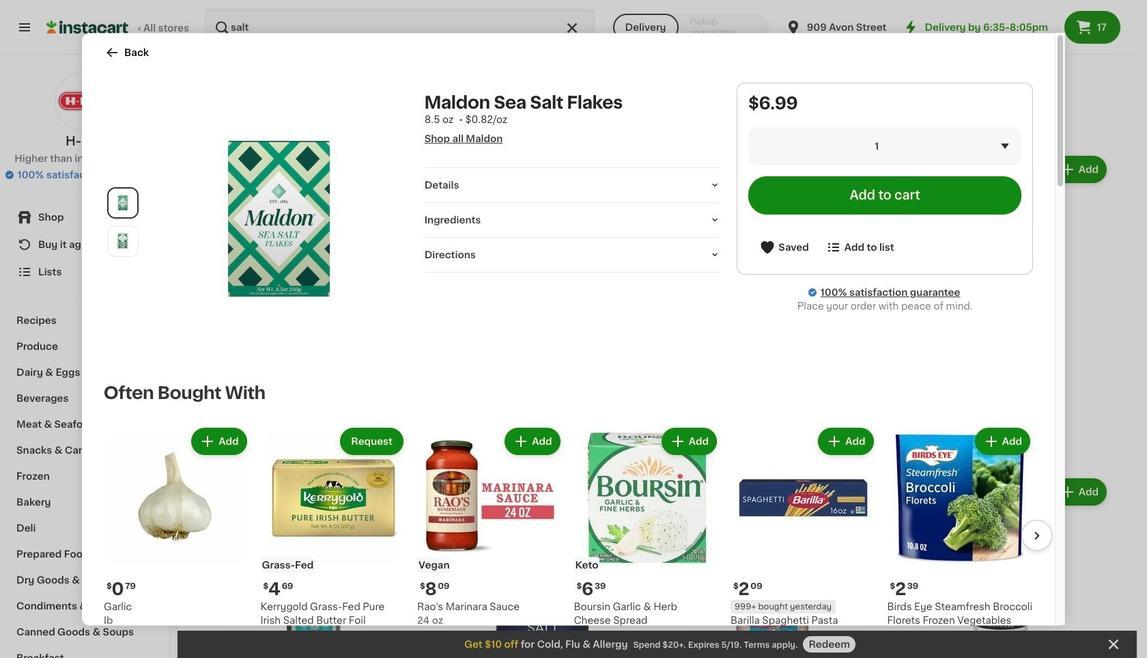 Task type: describe. For each thing, give the bounding box(es) containing it.
enlarge spices & seasonings maldon sea salt flakes hero (opens in a new tab) image
[[111, 190, 135, 215]]

instacart logo image
[[46, 19, 128, 36]]

service type group
[[613, 14, 769, 41]]

1 horizontal spatial sponsored image
[[434, 448, 475, 456]]



Task type: locate. For each thing, give the bounding box(es) containing it.
spices & seasonings maldon sea salt flakes hero image
[[153, 93, 408, 348]]

close image
[[1106, 636, 1123, 653]]

enlarge spices & seasonings maldon sea salt flakes angle_back (opens in a new tab) image
[[111, 229, 135, 253]]

0 vertical spatial sponsored image
[[205, 429, 246, 437]]

0 horizontal spatial sponsored image
[[205, 429, 246, 437]]

None field
[[749, 126, 1022, 165]]

None search field
[[204, 8, 595, 46]]

sponsored image
[[205, 429, 246, 437], [434, 448, 475, 456]]

item carousel region
[[85, 419, 1053, 658]]

$1.89 element
[[892, 377, 1110, 401]]

h-e-b logo image
[[55, 71, 115, 131]]

1 vertical spatial sponsored image
[[434, 448, 475, 456]]

product group
[[205, 153, 423, 440], [434, 153, 652, 459], [663, 153, 881, 447], [892, 153, 1110, 429], [104, 424, 250, 646], [261, 424, 407, 658], [417, 424, 563, 627], [574, 424, 720, 641], [731, 424, 877, 658], [888, 424, 1034, 641], [205, 476, 423, 658], [434, 476, 652, 658], [663, 476, 881, 658], [892, 476, 1110, 658]]



Task type: vqa. For each thing, say whether or not it's contained in the screenshot.
Instacart logo
yes



